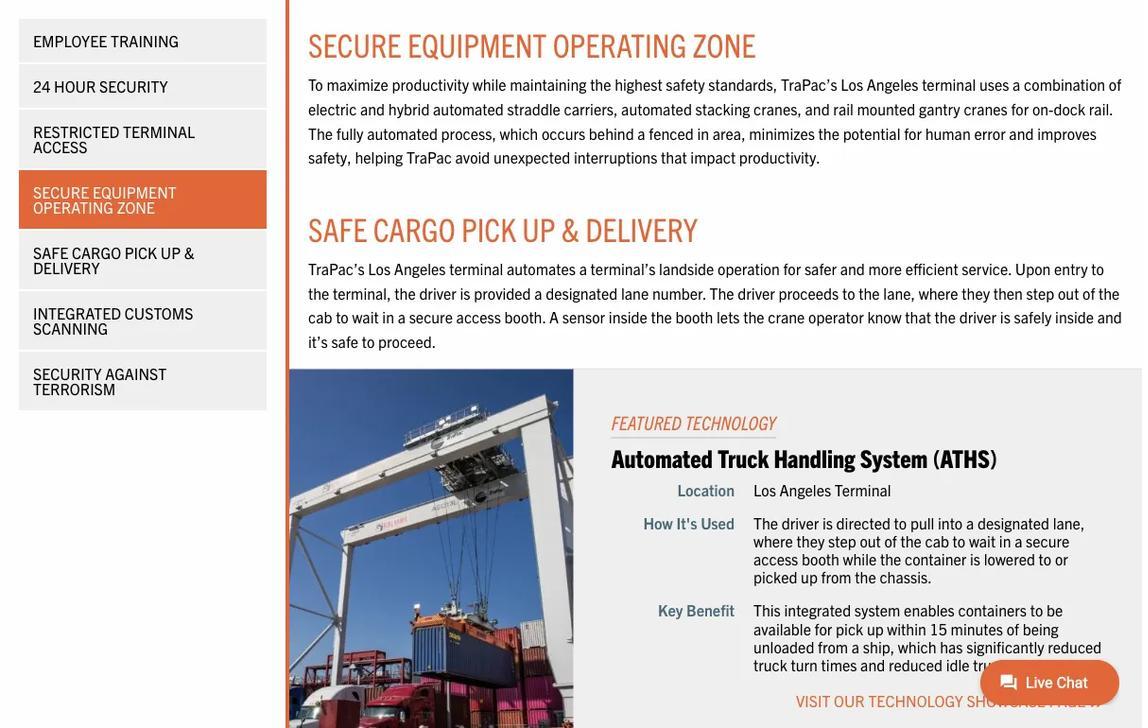 Task type: describe. For each thing, give the bounding box(es) containing it.
number.
[[652, 284, 706, 302]]

within
[[887, 619, 927, 638]]

where inside trapac's los angeles terminal automates a terminal's landside operation for safer and more efficient service. upon entry to the terminal, the driver is provided a designated lane number. the driver proceeds to the lane, where they then step out of the cab to wait in a secure access booth. a sensor inside the booth lets the crane operator know that the driver is safely inside and it's safe to proceed.
[[919, 284, 959, 302]]

is left provided
[[460, 284, 471, 302]]

occurs
[[542, 124, 586, 143]]

rail
[[834, 99, 854, 118]]

pull
[[911, 513, 935, 532]]

1 horizontal spatial up
[[522, 208, 556, 249]]

a up proceed. in the left top of the page
[[398, 308, 406, 327]]

employee training link
[[19, 19, 267, 62]]

this
[[754, 601, 781, 620]]

chassis.
[[880, 568, 932, 587]]

technology inside featured technology automated truck handling system (aths)
[[685, 411, 776, 435]]

safe cargo pick up & delivery link
[[19, 231, 267, 289]]

to right 'entry'
[[1092, 259, 1104, 278]]

hour
[[54, 77, 96, 96]]

is down then
[[1000, 308, 1011, 327]]

in inside the driver is directed to pull into a designated lane, where they step out of the cab to wait in a secure access booth while the container is lowered to or picked up from the chassis.
[[999, 532, 1011, 551]]

rail.
[[1089, 99, 1113, 118]]

landside
[[659, 259, 714, 278]]

page
[[1049, 692, 1086, 711]]

24 hour security
[[33, 77, 168, 96]]

automates
[[507, 259, 576, 278]]

dock
[[1054, 99, 1086, 118]]

safely
[[1014, 308, 1052, 327]]

booth inside the driver is directed to pull into a designated lane, where they step out of the cab to wait in a secure access booth while the container is lowered to or picked up from the chassis.
[[802, 550, 840, 569]]

idle
[[946, 656, 970, 675]]

designated inside trapac's los angeles terminal automates a terminal's landside operation for safer and more efficient service. upon entry to the terminal, the driver is provided a designated lane number. the driver proceeds to the lane, where they then step out of the cab to wait in a secure access booth. a sensor inside the booth lets the crane operator know that the driver is safely inside and it's safe to proceed.
[[546, 284, 618, 302]]

enables
[[904, 601, 955, 620]]

integrated
[[33, 304, 121, 322]]

1 horizontal spatial secure
[[308, 24, 401, 65]]

service.
[[962, 259, 1012, 278]]

key
[[658, 601, 683, 620]]

sensor
[[562, 308, 605, 327]]

is down los angeles terminal
[[823, 513, 833, 532]]

ship,
[[863, 638, 895, 656]]

unloaded
[[754, 638, 815, 656]]

showcase
[[967, 692, 1046, 711]]

times
[[821, 656, 857, 675]]

safe inside the safe cargo pick up & delivery link
[[33, 243, 68, 262]]

carriers,
[[564, 99, 618, 118]]

has
[[940, 638, 963, 656]]

this integrated system enables containers to be available for pick up within 15 minutes of being unloaded from a ship, which has significantly reduced truck turn times and reduced idle truck emissions.
[[754, 601, 1102, 675]]

entry
[[1055, 259, 1088, 278]]

cranes,
[[754, 99, 802, 118]]

a left or
[[1015, 532, 1023, 551]]

access inside trapac's los angeles terminal automates a terminal's landside operation for safer and more efficient service. upon entry to the terminal, the driver is provided a designated lane number. the driver proceeds to the lane, where they then step out of the cab to wait in a secure access booth. a sensor inside the booth lets the crane operator know that the driver is safely inside and it's safe to proceed.
[[456, 308, 501, 327]]

to inside this integrated system enables containers to be available for pick up within 15 minutes of being unloaded from a ship, which has significantly reduced truck turn times and reduced idle truck emissions.
[[1031, 601, 1043, 620]]

for inside this integrated system enables containers to be available for pick up within 15 minutes of being unloaded from a ship, which has significantly reduced truck turn times and reduced idle truck emissions.
[[815, 619, 833, 638]]

of inside to maximize productivity while maintaining the highest safety standards, trapac's los angeles terminal uses a combination of electric and hybrid automated straddle carriers, automated stacking cranes, and rail mounted gantry cranes for on-dock rail. the fully automated process, which occurs behind a fenced in area, minimizes the potential for human error and improves safety, helping trapac avoid unexpected interruptions that impact productivity.
[[1109, 75, 1122, 94]]

they inside the driver is directed to pull into a designated lane, where they step out of the cab to wait in a secure access booth while the container is lowered to or picked up from the chassis.
[[797, 532, 825, 551]]

access
[[33, 137, 87, 156]]

access inside the driver is directed to pull into a designated lane, where they step out of the cab to wait in a secure access booth while the container is lowered to or picked up from the chassis.
[[754, 550, 798, 569]]

directed
[[837, 513, 891, 532]]

proceeds
[[779, 284, 839, 302]]

minutes
[[951, 619, 1003, 638]]

impact
[[691, 148, 736, 167]]

system
[[860, 443, 928, 473]]

to up safe
[[336, 308, 349, 327]]

a inside this integrated system enables containers to be available for pick up within 15 minutes of being unloaded from a ship, which has significantly reduced truck turn times and reduced idle truck emissions.
[[852, 638, 860, 656]]

to left pull
[[894, 513, 907, 532]]

scanning
[[33, 319, 108, 338]]

in for operating
[[697, 124, 709, 143]]

wait inside trapac's los angeles terminal automates a terminal's landside operation for safer and more efficient service. upon entry to the terminal, the driver is provided a designated lane number. the driver proceeds to the lane, where they then step out of the cab to wait in a secure access booth. a sensor inside the booth lets the crane operator know that the driver is safely inside and it's safe to proceed.
[[352, 308, 379, 327]]

of inside trapac's los angeles terminal automates a terminal's landside operation for safer and more efficient service. upon entry to the terminal, the driver is provided a designated lane number. the driver proceeds to the lane, where they then step out of the cab to wait in a secure access booth. a sensor inside the booth lets the crane operator know that the driver is safely inside and it's safe to proceed.
[[1083, 284, 1095, 302]]

safety
[[666, 75, 705, 94]]

security inside security against terrorism
[[33, 364, 102, 383]]

2 truck from the left
[[973, 656, 1007, 675]]

and inside this integrated system enables containers to be available for pick up within 15 minutes of being unloaded from a ship, which has significantly reduced truck turn times and reduced idle truck emissions.
[[861, 656, 885, 675]]

a left the terminal's
[[579, 259, 587, 278]]

operation
[[718, 259, 780, 278]]

a down automates
[[535, 284, 542, 302]]

while inside to maximize productivity while maintaining the highest safety standards, trapac's los angeles terminal uses a combination of electric and hybrid automated straddle carriers, automated stacking cranes, and rail mounted gantry cranes for on-dock rail. the fully automated process, which occurs behind a fenced in area, minimizes the potential for human error and improves safety, helping trapac avoid unexpected interruptions that impact productivity.
[[473, 75, 506, 94]]

driver inside the driver is directed to pull into a designated lane, where they step out of the cab to wait in a secure access booth while the container is lowered to or picked up from the chassis.
[[782, 513, 819, 532]]

0 horizontal spatial reduced
[[889, 656, 943, 675]]

available
[[754, 619, 811, 638]]

containers
[[958, 601, 1027, 620]]

a right uses
[[1013, 75, 1021, 94]]

efficient
[[906, 259, 959, 278]]

(aths)
[[933, 443, 998, 473]]

is left the lowered
[[970, 550, 981, 569]]

avoid
[[455, 148, 490, 167]]

1 horizontal spatial pick
[[461, 208, 516, 249]]

los angeles terminal
[[754, 480, 891, 499]]

lets
[[717, 308, 740, 327]]

security inside "24 hour security" link
[[99, 77, 168, 96]]

terminal inside trapac's los angeles terminal automates a terminal's landside operation for safer and more efficient service. upon entry to the terminal, the driver is provided a designated lane number. the driver proceeds to the lane, where they then step out of the cab to wait in a secure access booth. a sensor inside the booth lets the crane operator know that the driver is safely inside and it's safe to proceed.
[[449, 259, 503, 278]]

picked
[[754, 568, 798, 587]]

then
[[994, 284, 1023, 302]]

used
[[701, 513, 735, 532]]

1 horizontal spatial cargo
[[373, 208, 455, 249]]

system
[[855, 601, 901, 620]]

terminal inside to maximize productivity while maintaining the highest safety standards, trapac's los angeles terminal uses a combination of electric and hybrid automated straddle carriers, automated stacking cranes, and rail mounted gantry cranes for on-dock rail. the fully automated process, which occurs behind a fenced in area, minimizes the potential for human error and improves safety, helping trapac avoid unexpected interruptions that impact productivity.
[[922, 75, 976, 94]]

terminal's
[[591, 259, 656, 278]]

it's
[[308, 332, 328, 351]]

that inside to maximize productivity while maintaining the highest safety standards, trapac's los angeles terminal uses a combination of electric and hybrid automated straddle carriers, automated stacking cranes, and rail mounted gantry cranes for on-dock rail. the fully automated process, which occurs behind a fenced in area, minimizes the potential for human error and improves safety, helping trapac avoid unexpected interruptions that impact productivity.
[[661, 148, 687, 167]]

error
[[974, 124, 1006, 143]]

1 inside from the left
[[609, 308, 648, 327]]

be
[[1047, 601, 1063, 620]]

1 horizontal spatial operating
[[553, 24, 687, 65]]

maintaining
[[510, 75, 587, 94]]

trapac's los angeles terminal automates a terminal's landside operation for safer and more efficient service. upon entry to the terminal, the driver is provided a designated lane number. the driver proceeds to the lane, where they then step out of the cab to wait in a secure access booth. a sensor inside the booth lets the crane operator know that the driver is safely inside and it's safe to proceed.
[[308, 259, 1122, 351]]

significantly
[[967, 638, 1045, 656]]

for left on-
[[1011, 99, 1029, 118]]

trapac's inside to maximize productivity while maintaining the highest safety standards, trapac's los angeles terminal uses a combination of electric and hybrid automated straddle carriers, automated stacking cranes, and rail mounted gantry cranes for on-dock rail. the fully automated process, which occurs behind a fenced in area, minimizes the potential for human error and improves safety, helping trapac avoid unexpected interruptions that impact productivity.
[[781, 75, 838, 94]]

upon
[[1015, 259, 1051, 278]]

integrated customs scanning link
[[19, 291, 267, 350]]

driver up proceed. in the left top of the page
[[419, 284, 457, 302]]

a left fenced
[[638, 124, 646, 143]]

and down maximize
[[360, 99, 385, 118]]

step inside the driver is directed to pull into a designated lane, where they step out of the cab to wait in a secure access booth while the container is lowered to or picked up from the chassis.
[[828, 532, 857, 551]]

being
[[1023, 619, 1059, 638]]

that inside trapac's los angeles terminal automates a terminal's landside operation for safer and more efficient service. upon entry to the terminal, the driver is provided a designated lane number. the driver proceeds to the lane, where they then step out of the cab to wait in a secure access booth. a sensor inside the booth lets the crane operator know that the driver is safely inside and it's safe to proceed.
[[905, 308, 931, 327]]

mounted
[[857, 99, 916, 118]]

lane, inside the driver is directed to pull into a designated lane, where they step out of the cab to wait in a secure access booth while the container is lowered to or picked up from the chassis.
[[1053, 513, 1085, 532]]

of inside the driver is directed to pull into a designated lane, where they step out of the cab to wait in a secure access booth while the container is lowered to or picked up from the chassis.
[[885, 532, 897, 551]]

1 horizontal spatial safe cargo pick up & delivery
[[308, 208, 698, 249]]

up inside the driver is directed to pull into a designated lane, where they step out of the cab to wait in a secure access booth while the container is lowered to or picked up from the chassis.
[[801, 568, 818, 587]]

the driver is directed to pull into a designated lane, where they step out of the cab to wait in a secure access booth while the container is lowered to or picked up from the chassis.
[[754, 513, 1085, 587]]

employee
[[33, 31, 107, 50]]

standards,
[[709, 75, 778, 94]]

more
[[869, 259, 902, 278]]

0 vertical spatial delivery
[[586, 208, 698, 249]]

operator
[[809, 308, 864, 327]]

to right safe
[[362, 332, 375, 351]]

security against terrorism
[[33, 364, 167, 398]]

2 vertical spatial los
[[754, 480, 776, 499]]

hybrid
[[388, 99, 430, 118]]

key benefit
[[658, 601, 735, 620]]

trapac
[[407, 148, 452, 167]]

los inside trapac's los angeles terminal automates a terminal's landside operation for safer and more efficient service. upon entry to the terminal, the driver is provided a designated lane number. the driver proceeds to the lane, where they then step out of the cab to wait in a secure access booth. a sensor inside the booth lets the crane operator know that the driver is safely inside and it's safe to proceed.
[[368, 259, 391, 278]]

step inside trapac's los angeles terminal automates a terminal's landside operation for safer and more efficient service. upon entry to the terminal, the driver is provided a designated lane number. the driver proceeds to the lane, where they then step out of the cab to wait in a secure access booth. a sensor inside the booth lets the crane operator know that the driver is safely inside and it's safe to proceed.
[[1027, 284, 1055, 302]]

electric
[[308, 99, 357, 118]]

to up operator on the right top of the page
[[843, 284, 855, 302]]

gantry
[[919, 99, 961, 118]]

employee training
[[33, 31, 179, 50]]



Task type: locate. For each thing, give the bounding box(es) containing it.
step
[[1027, 284, 1055, 302], [828, 532, 857, 551]]

0 vertical spatial secure equipment operating zone
[[308, 24, 756, 65]]

0 horizontal spatial trapac's
[[308, 259, 365, 278]]

secure up be
[[1026, 532, 1070, 551]]

helping
[[355, 148, 403, 167]]

the up lets
[[710, 284, 734, 302]]

access up this
[[754, 550, 798, 569]]

improves
[[1038, 124, 1097, 143]]

1 horizontal spatial delivery
[[586, 208, 698, 249]]

terminal
[[922, 75, 976, 94], [449, 259, 503, 278]]

1 horizontal spatial equipment
[[407, 24, 547, 65]]

out
[[1058, 284, 1079, 302], [860, 532, 881, 551]]

secure up proceed. in the left top of the page
[[409, 308, 453, 327]]

they up picked
[[797, 532, 825, 551]]

customs
[[125, 304, 193, 322]]

2 horizontal spatial los
[[841, 75, 864, 94]]

cab inside trapac's los angeles terminal automates a terminal's landside operation for safer and more efficient service. upon entry to the terminal, the driver is provided a designated lane number. the driver proceeds to the lane, where they then step out of the cab to wait in a secure access booth. a sensor inside the booth lets the crane operator know that the driver is safely inside and it's safe to proceed.
[[308, 308, 332, 327]]

lane, down more
[[884, 284, 915, 302]]

secure equipment operating zone link
[[19, 170, 267, 229]]

secure inside trapac's los angeles terminal automates a terminal's landside operation for safer and more efficient service. upon entry to the terminal, the driver is provided a designated lane number. the driver proceeds to the lane, where they then step out of the cab to wait in a secure access booth. a sensor inside the booth lets the crane operator know that the driver is safely inside and it's safe to proceed.
[[409, 308, 453, 327]]

0 vertical spatial los
[[841, 75, 864, 94]]

1 vertical spatial out
[[860, 532, 881, 551]]

for inside trapac's los angeles terminal automates a terminal's landside operation for safer and more efficient service. upon entry to the terminal, the driver is provided a designated lane number. the driver proceeds to the lane, where they then step out of the cab to wait in a secure access booth. a sensor inside the booth lets the crane operator know that the driver is safely inside and it's safe to proceed.
[[783, 259, 801, 278]]

1 vertical spatial designated
[[978, 513, 1050, 532]]

15
[[930, 619, 947, 638]]

pick up provided
[[461, 208, 516, 249]]

restricted terminal access link
[[19, 110, 267, 168]]

zone up the safe cargo pick up & delivery link
[[117, 198, 155, 217]]

visit our technology showcase page
[[796, 692, 1089, 711]]

1 vertical spatial from
[[818, 638, 848, 656]]

inside down lane
[[609, 308, 648, 327]]

from inside the driver is directed to pull into a designated lane, where they step out of the cab to wait in a secure access booth while the container is lowered to or picked up from the chassis.
[[821, 568, 852, 587]]

turn
[[791, 656, 818, 675]]

los up rail at the right top of the page
[[841, 75, 864, 94]]

1 vertical spatial in
[[382, 308, 394, 327]]

0 horizontal spatial up
[[161, 243, 181, 262]]

combination
[[1024, 75, 1106, 94]]

which up the unexpected
[[500, 124, 538, 143]]

up inside this integrated system enables containers to be available for pick up within 15 minutes of being unloaded from a ship, which has significantly reduced truck turn times and reduced idle truck emissions.
[[867, 619, 884, 638]]

1 vertical spatial the
[[710, 284, 734, 302]]

angeles inside to maximize productivity while maintaining the highest safety standards, trapac's los angeles terminal uses a combination of electric and hybrid automated straddle carriers, automated stacking cranes, and rail mounted gantry cranes for on-dock rail. the fully automated process, which occurs behind a fenced in area, minimizes the potential for human error and improves safety, helping trapac avoid unexpected interruptions that impact productivity.
[[867, 75, 919, 94]]

maximize
[[327, 75, 389, 94]]

to left or
[[1039, 550, 1052, 569]]

1 vertical spatial delivery
[[33, 258, 100, 277]]

access down provided
[[456, 308, 501, 327]]

in
[[697, 124, 709, 143], [382, 308, 394, 327], [999, 532, 1011, 551]]

equipment down restricted terminal access link
[[93, 183, 177, 201]]

and right the safely
[[1098, 308, 1122, 327]]

the inside to maximize productivity while maintaining the highest safety standards, trapac's los angeles terminal uses a combination of electric and hybrid automated straddle carriers, automated stacking cranes, and rail mounted gantry cranes for on-dock rail. the fully automated process, which occurs behind a fenced in area, minimizes the potential for human error and improves safety, helping trapac avoid unexpected interruptions that impact productivity.
[[308, 124, 333, 143]]

zone inside 'secure equipment operating zone'
[[117, 198, 155, 217]]

out down 'entry'
[[1058, 284, 1079, 302]]

operating down access
[[33, 198, 113, 217]]

where up picked
[[754, 532, 793, 551]]

against
[[105, 364, 167, 383]]

1 vertical spatial secure
[[33, 183, 89, 201]]

0 vertical spatial while
[[473, 75, 506, 94]]

angeles inside trapac's los angeles terminal automates a terminal's landside operation for safer and more efficient service. upon entry to the terminal, the driver is provided a designated lane number. the driver proceeds to the lane, where they then step out of the cab to wait in a secure access booth. a sensor inside the booth lets the crane operator know that the driver is safely inside and it's safe to proceed.
[[394, 259, 446, 278]]

0 horizontal spatial los
[[368, 259, 391, 278]]

equipment
[[407, 24, 547, 65], [93, 183, 177, 201]]

cranes
[[964, 99, 1008, 118]]

trapac's inside trapac's los angeles terminal automates a terminal's landside operation for safer and more efficient service. upon entry to the terminal, the driver is provided a designated lane number. the driver proceeds to the lane, where they then step out of the cab to wait in a secure access booth. a sensor inside the booth lets the crane operator know that the driver is safely inside and it's safe to proceed.
[[308, 259, 365, 278]]

visit our technology showcase page link
[[796, 692, 1105, 711]]

driver down then
[[960, 308, 997, 327]]

0 horizontal spatial cab
[[308, 308, 332, 327]]

or
[[1055, 550, 1068, 569]]

step down upon
[[1027, 284, 1055, 302]]

0 horizontal spatial they
[[797, 532, 825, 551]]

up up automates
[[522, 208, 556, 249]]

cab inside the driver is directed to pull into a designated lane, where they step out of the cab to wait in a secure access booth while the container is lowered to or picked up from the chassis.
[[925, 532, 949, 551]]

0 horizontal spatial step
[[828, 532, 857, 551]]

secure
[[308, 24, 401, 65], [33, 183, 89, 201]]

1 vertical spatial security
[[33, 364, 102, 383]]

unexpected
[[494, 148, 571, 167]]

1 vertical spatial technology
[[869, 692, 963, 711]]

2 vertical spatial angeles
[[780, 480, 831, 499]]

safe cargo pick up & delivery up automates
[[308, 208, 698, 249]]

lowered
[[984, 550, 1036, 569]]

0 horizontal spatial truck
[[754, 656, 788, 675]]

access
[[456, 308, 501, 327], [754, 550, 798, 569]]

operating up highest
[[553, 24, 687, 65]]

1 horizontal spatial designated
[[978, 513, 1050, 532]]

0 vertical spatial step
[[1027, 284, 1055, 302]]

1 vertical spatial cab
[[925, 532, 949, 551]]

up
[[801, 568, 818, 587], [867, 619, 884, 638]]

2 horizontal spatial in
[[999, 532, 1011, 551]]

handling
[[774, 443, 855, 473]]

interruptions
[[574, 148, 658, 167]]

1 vertical spatial while
[[843, 550, 877, 569]]

1 horizontal spatial they
[[962, 284, 990, 302]]

1 truck from the left
[[754, 656, 788, 675]]

a left 'ship,' at the bottom of the page
[[852, 638, 860, 656]]

automated down hybrid
[[367, 124, 438, 143]]

1 vertical spatial zone
[[117, 198, 155, 217]]

1 horizontal spatial lane,
[[1053, 513, 1085, 532]]

from inside this integrated system enables containers to be available for pick up within 15 minutes of being unloaded from a ship, which has significantly reduced truck turn times and reduced idle truck emissions.
[[818, 638, 848, 656]]

1 horizontal spatial step
[[1027, 284, 1055, 302]]

automated up process,
[[433, 99, 504, 118]]

equipment up productivity
[[407, 24, 547, 65]]

out inside the driver is directed to pull into a designated lane, where they step out of the cab to wait in a secure access booth while the container is lowered to or picked up from the chassis.
[[860, 532, 881, 551]]

0 horizontal spatial secure
[[409, 308, 453, 327]]

highest
[[615, 75, 663, 94]]

safety,
[[308, 148, 352, 167]]

zone
[[693, 24, 756, 65], [117, 198, 155, 217]]

& up automates
[[562, 208, 580, 249]]

a
[[549, 308, 559, 327]]

terminal up gantry
[[922, 75, 976, 94]]

and right error
[[1009, 124, 1034, 143]]

trapac's up terminal,
[[308, 259, 365, 278]]

safe cargo pick up & delivery up integrated customs scanning
[[33, 243, 194, 277]]

safe
[[331, 332, 358, 351]]

truck
[[718, 443, 769, 473]]

the right used
[[754, 513, 778, 532]]

out inside trapac's los angeles terminal automates a terminal's landside operation for safer and more efficient service. upon entry to the terminal, the driver is provided a designated lane number. the driver proceeds to the lane, where they then step out of the cab to wait in a secure access booth. a sensor inside the booth lets the crane operator know that the driver is safely inside and it's safe to proceed.
[[1058, 284, 1079, 302]]

1 horizontal spatial secure
[[1026, 532, 1070, 551]]

up right pick
[[867, 619, 884, 638]]

technology down idle
[[869, 692, 963, 711]]

designated
[[546, 284, 618, 302], [978, 513, 1050, 532]]

booth down number.
[[676, 308, 713, 327]]

0 horizontal spatial &
[[184, 243, 194, 262]]

safe up terminal,
[[308, 208, 367, 249]]

terminal inside restricted terminal access
[[123, 122, 195, 141]]

while inside the driver is directed to pull into a designated lane, where they step out of the cab to wait in a secure access booth while the container is lowered to or picked up from the chassis.
[[843, 550, 877, 569]]

1 horizontal spatial out
[[1058, 284, 1079, 302]]

driver down operation
[[738, 284, 775, 302]]

1 horizontal spatial up
[[867, 619, 884, 638]]

security down employee training link
[[99, 77, 168, 96]]

2 vertical spatial the
[[754, 513, 778, 532]]

1 horizontal spatial the
[[710, 284, 734, 302]]

technology up truck
[[685, 411, 776, 435]]

container
[[905, 550, 967, 569]]

0 vertical spatial technology
[[685, 411, 776, 435]]

productivity.
[[739, 148, 821, 167]]

the up safety,
[[308, 124, 333, 143]]

0 horizontal spatial delivery
[[33, 258, 100, 277]]

truck right idle
[[973, 656, 1007, 675]]

1 horizontal spatial safe
[[308, 208, 367, 249]]

in inside trapac's los angeles terminal automates a terminal's landside operation for safer and more efficient service. upon entry to the terminal, the driver is provided a designated lane number. the driver proceeds to the lane, where they then step out of the cab to wait in a secure access booth. a sensor inside the booth lets the crane operator know that the driver is safely inside and it's safe to proceed.
[[382, 308, 394, 327]]

reduced down within
[[889, 656, 943, 675]]

0 vertical spatial in
[[697, 124, 709, 143]]

1 vertical spatial los
[[368, 259, 391, 278]]

of left being at the right bottom of the page
[[1007, 619, 1019, 638]]

0 horizontal spatial angeles
[[394, 259, 446, 278]]

1 horizontal spatial angeles
[[780, 480, 831, 499]]

where inside the driver is directed to pull into a designated lane, where they step out of the cab to wait in a secure access booth while the container is lowered to or picked up from the chassis.
[[754, 532, 793, 551]]

up inside the safe cargo pick up & delivery link
[[161, 243, 181, 262]]

0 horizontal spatial inside
[[609, 308, 648, 327]]

0 horizontal spatial booth
[[676, 308, 713, 327]]

angeles up proceed. in the left top of the page
[[394, 259, 446, 278]]

truck left turn
[[754, 656, 788, 675]]

technology
[[685, 411, 776, 435], [869, 692, 963, 711]]

0 vertical spatial from
[[821, 568, 852, 587]]

0 horizontal spatial that
[[661, 148, 687, 167]]

truck
[[754, 656, 788, 675], [973, 656, 1007, 675]]

booth inside trapac's los angeles terminal automates a terminal's landside operation for safer and more efficient service. upon entry to the terminal, the driver is provided a designated lane number. the driver proceeds to the lane, where they then step out of the cab to wait in a secure access booth. a sensor inside the booth lets the crane operator know that the driver is safely inside and it's safe to proceed.
[[676, 308, 713, 327]]

1 horizontal spatial &
[[562, 208, 580, 249]]

1 horizontal spatial reduced
[[1048, 638, 1102, 656]]

1 horizontal spatial secure equipment operating zone
[[308, 24, 756, 65]]

the inside the driver is directed to pull into a designated lane, where they step out of the cab to wait in a secure access booth while the container is lowered to or picked up from the chassis.
[[754, 513, 778, 532]]

they inside trapac's los angeles terminal automates a terminal's landside operation for safer and more efficient service. upon entry to the terminal, the driver is provided a designated lane number. the driver proceeds to the lane, where they then step out of the cab to wait in a secure access booth. a sensor inside the booth lets the crane operator know that the driver is safely inside and it's safe to proceed.
[[962, 284, 990, 302]]

0 horizontal spatial access
[[456, 308, 501, 327]]

0 vertical spatial cab
[[308, 308, 332, 327]]

0 horizontal spatial where
[[754, 532, 793, 551]]

0 vertical spatial wait
[[352, 308, 379, 327]]

secure equipment operating zone inside secure equipment operating zone link
[[33, 183, 177, 217]]

booth right picked
[[802, 550, 840, 569]]

solid image
[[1089, 695, 1105, 710]]

0 horizontal spatial technology
[[685, 411, 776, 435]]

how it's used
[[644, 513, 735, 532]]

and left rail at the right top of the page
[[805, 99, 830, 118]]

0 horizontal spatial safe cargo pick up & delivery
[[33, 243, 194, 277]]

a right into on the bottom
[[966, 513, 974, 532]]

1 vertical spatial up
[[867, 619, 884, 638]]

1 vertical spatial that
[[905, 308, 931, 327]]

to right pull
[[953, 532, 966, 551]]

human
[[926, 124, 971, 143]]

cab up chassis.
[[925, 532, 949, 551]]

of up rail.
[[1109, 75, 1122, 94]]

angeles
[[867, 75, 919, 94], [394, 259, 446, 278], [780, 480, 831, 499]]

secure inside the driver is directed to pull into a designated lane, where they step out of the cab to wait in a secure access booth while the container is lowered to or picked up from the chassis.
[[1026, 532, 1070, 551]]

0 horizontal spatial zone
[[117, 198, 155, 217]]

safe up integrated
[[33, 243, 68, 262]]

1 vertical spatial wait
[[969, 532, 996, 551]]

our
[[834, 692, 865, 711]]

0 vertical spatial secure
[[308, 24, 401, 65]]

know
[[868, 308, 902, 327]]

1 horizontal spatial terminal
[[835, 480, 891, 499]]

1 vertical spatial lane,
[[1053, 513, 1085, 532]]

provided
[[474, 284, 531, 302]]

wait down terminal,
[[352, 308, 379, 327]]

wait inside the driver is directed to pull into a designated lane, where they step out of the cab to wait in a secure access booth while the container is lowered to or picked up from the chassis.
[[969, 532, 996, 551]]

secure up maximize
[[308, 24, 401, 65]]

0 horizontal spatial pick
[[125, 243, 157, 262]]

1 horizontal spatial zone
[[693, 24, 756, 65]]

1 horizontal spatial terminal
[[922, 75, 976, 94]]

1 horizontal spatial access
[[754, 550, 798, 569]]

terminal up provided
[[449, 259, 503, 278]]

to left be
[[1031, 601, 1043, 620]]

that
[[661, 148, 687, 167], [905, 308, 931, 327]]

of
[[1109, 75, 1122, 94], [1083, 284, 1095, 302], [885, 532, 897, 551], [1007, 619, 1019, 638]]

designated inside the driver is directed to pull into a designated lane, where they step out of the cab to wait in a secure access booth while the container is lowered to or picked up from the chassis.
[[978, 513, 1050, 532]]

0 horizontal spatial equipment
[[93, 183, 177, 201]]

cargo down trapac
[[373, 208, 455, 249]]

delivery up the terminal's
[[586, 208, 698, 249]]

1 horizontal spatial booth
[[802, 550, 840, 569]]

inside right the safely
[[1055, 308, 1094, 327]]

while down 'directed'
[[843, 550, 877, 569]]

automated
[[612, 443, 713, 473]]

training
[[111, 31, 179, 50]]

for
[[1011, 99, 1029, 118], [904, 124, 922, 143], [783, 259, 801, 278], [815, 619, 833, 638]]

driver
[[419, 284, 457, 302], [738, 284, 775, 302], [960, 308, 997, 327], [782, 513, 819, 532]]

designated up the lowered
[[978, 513, 1050, 532]]

pick
[[836, 619, 864, 638]]

and right safer
[[841, 259, 865, 278]]

while
[[473, 75, 506, 94], [843, 550, 877, 569]]

1 vertical spatial operating
[[33, 198, 113, 217]]

which inside this integrated system enables containers to be available for pick up within 15 minutes of being unloaded from a ship, which has significantly reduced truck turn times and reduced idle truck emissions.
[[898, 638, 937, 656]]

1 vertical spatial terminal
[[835, 480, 891, 499]]

angeles down handling
[[780, 480, 831, 499]]

terrorism
[[33, 379, 116, 398]]

operating inside 'secure equipment operating zone'
[[33, 198, 113, 217]]

trapac's up cranes,
[[781, 75, 838, 94]]

cab up it's
[[308, 308, 332, 327]]

process,
[[441, 124, 496, 143]]

los down truck
[[754, 480, 776, 499]]

safer
[[805, 259, 837, 278]]

and right "times"
[[861, 656, 885, 675]]

which left the has
[[898, 638, 937, 656]]

while up process,
[[473, 75, 506, 94]]

that down fenced
[[661, 148, 687, 167]]

security down scanning
[[33, 364, 102, 383]]

fenced
[[649, 124, 694, 143]]

restricted
[[33, 122, 120, 141]]

2 vertical spatial in
[[999, 532, 1011, 551]]

1 horizontal spatial where
[[919, 284, 959, 302]]

booth
[[676, 308, 713, 327], [802, 550, 840, 569]]

safe
[[308, 208, 367, 249], [33, 243, 68, 262]]

the inside trapac's los angeles terminal automates a terminal's landside operation for safer and more efficient service. upon entry to the terminal, the driver is provided a designated lane number. the driver proceeds to the lane, where they then step out of the cab to wait in a secure access booth. a sensor inside the booth lets the crane operator know that the driver is safely inside and it's safe to proceed.
[[710, 284, 734, 302]]

&
[[562, 208, 580, 249], [184, 243, 194, 262]]

1 vertical spatial access
[[754, 550, 798, 569]]

los inside to maximize productivity while maintaining the highest safety standards, trapac's los angeles terminal uses a combination of electric and hybrid automated straddle carriers, automated stacking cranes, and rail mounted gantry cranes for on-dock rail. the fully automated process, which occurs behind a fenced in area, minimizes the potential for human error and improves safety, helping trapac avoid unexpected interruptions that impact productivity.
[[841, 75, 864, 94]]

0 horizontal spatial cargo
[[72, 243, 121, 262]]

where down efficient
[[919, 284, 959, 302]]

equipment inside 'secure equipment operating zone'
[[93, 183, 177, 201]]

secure inside 'secure equipment operating zone'
[[33, 183, 89, 201]]

zone up standards,
[[693, 24, 756, 65]]

los up terminal,
[[368, 259, 391, 278]]

fully
[[336, 124, 364, 143]]

of inside this integrated system enables containers to be available for pick up within 15 minutes of being unloaded from a ship, which has significantly reduced truck turn times and reduced idle truck emissions.
[[1007, 619, 1019, 638]]

0 vertical spatial operating
[[553, 24, 687, 65]]

0 horizontal spatial the
[[308, 124, 333, 143]]

0 vertical spatial lane,
[[884, 284, 915, 302]]

1 horizontal spatial wait
[[969, 532, 996, 551]]

location
[[678, 480, 735, 499]]

lane, inside trapac's los angeles terminal automates a terminal's landside operation for safer and more efficient service. upon entry to the terminal, the driver is provided a designated lane number. the driver proceeds to the lane, where they then step out of the cab to wait in a secure access booth. a sensor inside the booth lets the crane operator know that the driver is safely inside and it's safe to proceed.
[[884, 284, 915, 302]]

for left human
[[904, 124, 922, 143]]

pick
[[461, 208, 516, 249], [125, 243, 157, 262]]

in for pick
[[382, 308, 394, 327]]

which inside to maximize productivity while maintaining the highest safety standards, trapac's los angeles terminal uses a combination of electric and hybrid automated straddle carriers, automated stacking cranes, and rail mounted gantry cranes for on-dock rail. the fully automated process, which occurs behind a fenced in area, minimizes the potential for human error and improves safety, helping trapac avoid unexpected interruptions that impact productivity.
[[500, 124, 538, 143]]

0 vertical spatial equipment
[[407, 24, 547, 65]]

2 inside from the left
[[1055, 308, 1094, 327]]

of down 'entry'
[[1083, 284, 1095, 302]]

1 horizontal spatial while
[[843, 550, 877, 569]]

how
[[644, 513, 673, 532]]

in up proceed. in the left top of the page
[[382, 308, 394, 327]]

designated up sensor
[[546, 284, 618, 302]]

visit
[[796, 692, 831, 711]]

1 vertical spatial secure equipment operating zone
[[33, 183, 177, 217]]

automated
[[433, 99, 504, 118], [621, 99, 692, 118], [367, 124, 438, 143]]

benefit
[[687, 601, 735, 620]]

1 horizontal spatial in
[[697, 124, 709, 143]]

booth.
[[505, 308, 546, 327]]

secure equipment operating zone down restricted terminal access
[[33, 183, 177, 217]]

up down secure equipment operating zone link at left top
[[161, 243, 181, 262]]

for left pick
[[815, 619, 833, 638]]

in inside to maximize productivity while maintaining the highest safety standards, trapac's los angeles terminal uses a combination of electric and hybrid automated straddle carriers, automated stacking cranes, and rail mounted gantry cranes for on-dock rail. the fully automated process, which occurs behind a fenced in area, minimizes the potential for human error and improves safety, helping trapac avoid unexpected interruptions that impact productivity.
[[697, 124, 709, 143]]

integrated
[[784, 601, 851, 620]]

1 vertical spatial where
[[754, 532, 793, 551]]

automated up fenced
[[621, 99, 692, 118]]

driver down los angeles terminal
[[782, 513, 819, 532]]

it's
[[677, 513, 697, 532]]

1 vertical spatial booth
[[802, 550, 840, 569]]

they down service.
[[962, 284, 990, 302]]

security against terrorism link
[[19, 352, 267, 410]]

0 horizontal spatial up
[[801, 568, 818, 587]]

wait right into on the bottom
[[969, 532, 996, 551]]

24
[[33, 77, 50, 96]]

0 vertical spatial terminal
[[123, 122, 195, 141]]

and
[[360, 99, 385, 118], [805, 99, 830, 118], [1009, 124, 1034, 143], [841, 259, 865, 278], [1098, 308, 1122, 327], [861, 656, 885, 675]]

1 horizontal spatial trapac's
[[781, 75, 838, 94]]

where
[[919, 284, 959, 302], [754, 532, 793, 551]]

2 horizontal spatial the
[[754, 513, 778, 532]]

0 horizontal spatial while
[[473, 75, 506, 94]]



Task type: vqa. For each thing, say whether or not it's contained in the screenshot.
the rightmost 'OUR'
no



